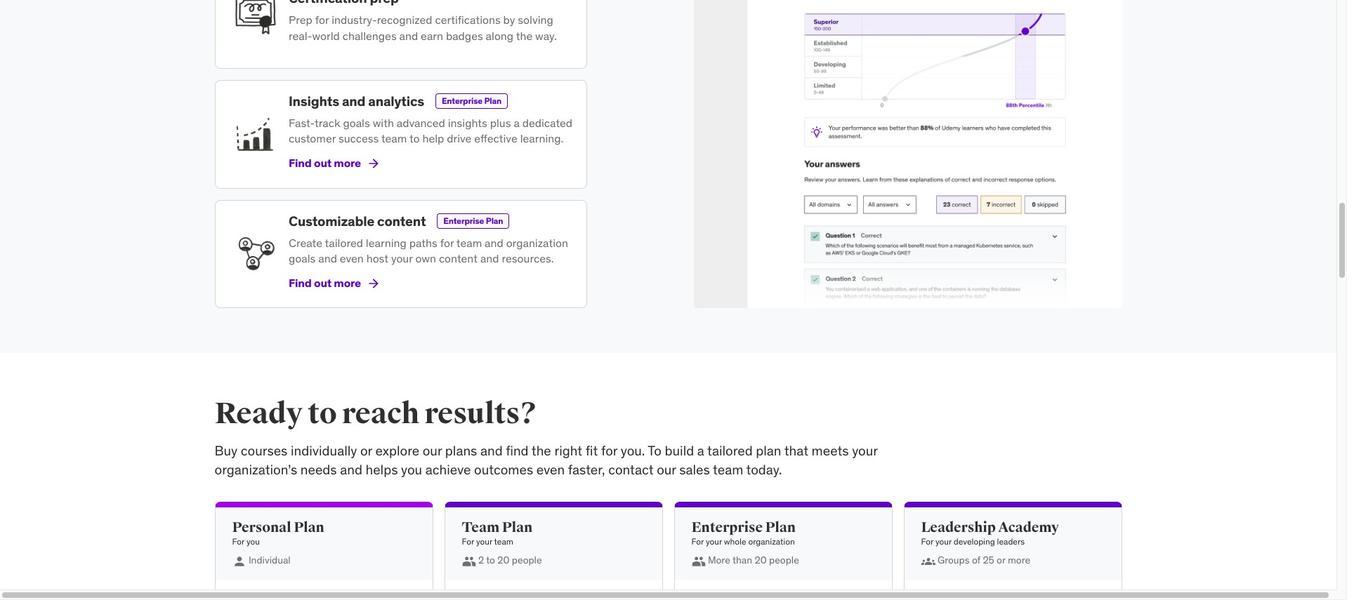 Task type: describe. For each thing, give the bounding box(es) containing it.
success
[[338, 132, 379, 146]]

20 for enterprise
[[755, 555, 767, 567]]

than
[[733, 555, 753, 567]]

right
[[555, 443, 583, 460]]

team plan for your team
[[462, 519, 533, 548]]

to
[[648, 443, 662, 460]]

false image for enterprise plan
[[692, 555, 706, 569]]

your inside 'buy courses individually or explore our plans and find the right fit for you. to build a tailored plan that meets your organization's needs and helps you achieve outcomes even faster, contact our sales team today.'
[[853, 443, 878, 460]]

track
[[314, 116, 340, 130]]

world
[[312, 29, 340, 43]]

team
[[462, 519, 500, 537]]

helps
[[366, 462, 398, 479]]

host
[[366, 252, 388, 266]]

a inside 'buy courses individually or explore our plans and find the right fit for you. to build a tailored plan that meets your organization's needs and helps you achieve outcomes even faster, contact our sales team today.'
[[698, 443, 705, 460]]

groups
[[938, 555, 970, 567]]

false image for leadership academy
[[922, 555, 936, 569]]

solving
[[518, 13, 553, 27]]

results?
[[425, 397, 538, 433]]

enterprise plan for insights and analytics
[[442, 96, 501, 106]]

for inside create tailored learning paths for team and organization goals and even host your own content and resources.
[[440, 236, 454, 250]]

out for customizable
[[314, 276, 331, 290]]

enterprise inside enterprise plan for your whole organization
[[692, 519, 763, 537]]

more
[[708, 555, 731, 567]]

developing
[[954, 537, 996, 548]]

drive
[[447, 132, 471, 146]]

customizable content
[[288, 213, 426, 230]]

prep
[[288, 13, 312, 27]]

insights
[[448, 116, 487, 130]]

for for personal plan
[[232, 537, 245, 548]]

team inside fast-track goals with advanced insights plus a dedicated customer success team to help drive effective learning.
[[381, 132, 407, 146]]

by
[[503, 13, 515, 27]]

more than 20 people
[[708, 555, 800, 567]]

goals inside fast-track goals with advanced insights plus a dedicated customer success team to help drive effective learning.
[[343, 116, 370, 130]]

the inside 'buy courses individually or explore our plans and find the right fit for you. to build a tailored plan that meets your organization's needs and helps you achieve outcomes even faster, contact our sales team today.'
[[532, 443, 552, 460]]

for for team plan
[[462, 537, 474, 548]]

achieve
[[426, 462, 471, 479]]

leaders
[[998, 537, 1025, 548]]

way.
[[535, 29, 557, 43]]

explore
[[376, 443, 420, 460]]

whole
[[724, 537, 747, 548]]

more for customizable
[[334, 276, 361, 290]]

leadership
[[922, 519, 996, 537]]

people for enterprise plan
[[770, 555, 800, 567]]

contact
[[609, 462, 654, 479]]

dedicated
[[522, 116, 572, 130]]

insights and analytics
[[288, 93, 424, 110]]

advanced
[[397, 116, 445, 130]]

plan for personal plan
[[294, 519, 324, 537]]

needs
[[301, 462, 337, 479]]

leadership academy for your developing leaders
[[922, 519, 1060, 548]]

personal plan for you
[[232, 519, 324, 548]]

to for 20
[[486, 555, 495, 567]]

certifications
[[435, 13, 501, 27]]

2
[[479, 555, 484, 567]]

for for enterprise plan
[[692, 537, 704, 548]]

more for insights
[[334, 156, 361, 170]]

plan for enterprise plan
[[766, 519, 796, 537]]

to for reach
[[308, 397, 337, 433]]

to inside fast-track goals with advanced insights plus a dedicated customer success team to help drive effective learning.
[[409, 132, 420, 146]]

paths
[[409, 236, 437, 250]]

and left helps
[[340, 462, 363, 479]]

your for leadership academy
[[936, 537, 952, 548]]

groups of 25 or more
[[938, 555, 1031, 567]]

team inside create tailored learning paths for team and organization goals and even host your own content and resources.
[[456, 236, 482, 250]]

enterprise for insights and analytics
[[442, 96, 482, 106]]

team inside 'buy courses individually or explore our plans and find the right fit for you. to build a tailored plan that meets your organization's needs and helps you achieve outcomes even faster, contact our sales team today.'
[[713, 462, 744, 479]]

prep for industry-recognized certifications by solving real-world challenges and earn badges along the way.
[[288, 13, 557, 43]]

courses
[[241, 443, 288, 460]]

2 vertical spatial more
[[1008, 555, 1031, 567]]

customer
[[288, 132, 336, 146]]

insights and analytics tab
[[215, 80, 587, 189]]

create tailored learning paths for team and organization goals and even host your own content and resources.
[[288, 236, 568, 266]]

and inside "prep for industry-recognized certifications by solving real-world challenges and earn badges along the way."
[[399, 29, 418, 43]]

fit
[[586, 443, 598, 460]]

1 vertical spatial our
[[657, 462, 677, 479]]

your for enterprise plan
[[706, 537, 722, 548]]

find out more link for customizable
[[288, 267, 381, 301]]

today.
[[747, 462, 783, 479]]

you inside personal plan for you
[[247, 537, 260, 548]]

and up resources.
[[485, 236, 503, 250]]

reach
[[342, 397, 419, 433]]

learning
[[366, 236, 406, 250]]

real-
[[288, 29, 312, 43]]

faster,
[[568, 462, 605, 479]]

buy
[[215, 443, 238, 460]]

out for insights
[[314, 156, 331, 170]]

and inside the insights and analytics tab
[[342, 93, 365, 110]]



Task type: vqa. For each thing, say whether or not it's contained in the screenshot.
the Notifications image at the top right of the page
no



Task type: locate. For each thing, give the bounding box(es) containing it.
team
[[381, 132, 407, 146], [456, 236, 482, 250], [713, 462, 744, 479], [494, 537, 514, 548]]

2 vertical spatial enterprise
[[692, 519, 763, 537]]

1 horizontal spatial false image
[[692, 555, 706, 569]]

you.
[[621, 443, 645, 460]]

of
[[973, 555, 981, 567]]

1 horizontal spatial goals
[[343, 116, 370, 130]]

enterprise for customizable content
[[443, 216, 484, 226]]

a inside fast-track goals with advanced insights plus a dedicated customer success team to help drive effective learning.
[[514, 116, 520, 130]]

1 vertical spatial out
[[314, 276, 331, 290]]

plan up resources.
[[486, 216, 503, 226]]

0 vertical spatial to
[[409, 132, 420, 146]]

1 for from the left
[[232, 537, 245, 548]]

1 find out more from the top
[[288, 156, 361, 170]]

people down team plan for your team
[[512, 555, 542, 567]]

the right find at the left bottom
[[532, 443, 552, 460]]

plus
[[490, 116, 511, 130]]

20
[[498, 555, 510, 567], [755, 555, 767, 567]]

customizable
[[288, 213, 374, 230]]

individually
[[291, 443, 357, 460]]

for right paths
[[440, 236, 454, 250]]

organization inside enterprise plan for your whole organization
[[749, 537, 795, 548]]

find out more link
[[288, 147, 381, 181], [288, 267, 381, 301]]

your
[[391, 252, 413, 266], [853, 443, 878, 460], [476, 537, 493, 548], [706, 537, 722, 548], [936, 537, 952, 548]]

1 vertical spatial more
[[334, 276, 361, 290]]

to down advanced
[[409, 132, 420, 146]]

resources.
[[502, 252, 554, 266]]

organization up more than 20 people
[[749, 537, 795, 548]]

tailored inside 'buy courses individually or explore our plans and find the right fit for you. to build a tailored plan that meets your organization's needs and helps you achieve outcomes even faster, contact our sales team today.'
[[708, 443, 753, 460]]

0 vertical spatial you
[[401, 462, 422, 479]]

find out more inside the insights and analytics tab
[[288, 156, 361, 170]]

0 vertical spatial or
[[360, 443, 372, 460]]

enterprise plan for customizable content
[[443, 216, 503, 226]]

1 vertical spatial for
[[440, 236, 454, 250]]

organization
[[506, 236, 568, 250], [749, 537, 795, 548]]

0 vertical spatial find out more
[[288, 156, 361, 170]]

0 horizontal spatial content
[[377, 213, 426, 230]]

plan inside team plan for your team
[[502, 519, 533, 537]]

0 vertical spatial for
[[315, 13, 329, 27]]

1 horizontal spatial 20
[[755, 555, 767, 567]]

enterprise plan for your whole organization
[[692, 519, 796, 548]]

goals down create
[[288, 252, 315, 266]]

more inside customizable content tab
[[334, 276, 361, 290]]

along
[[486, 29, 513, 43]]

outcomes
[[474, 462, 534, 479]]

your inside team plan for your team
[[476, 537, 493, 548]]

0 horizontal spatial tailored
[[325, 236, 363, 250]]

insights
[[288, 93, 339, 110]]

0 vertical spatial enterprise
[[442, 96, 482, 106]]

1 vertical spatial enterprise
[[443, 216, 484, 226]]

1 out from the top
[[314, 156, 331, 170]]

goals
[[343, 116, 370, 130], [288, 252, 315, 266]]

or inside 'buy courses individually or explore our plans and find the right fit for you. to build a tailored plan that meets your organization's needs and helps you achieve outcomes even faster, contact our sales team today.'
[[360, 443, 372, 460]]

2 horizontal spatial to
[[486, 555, 495, 567]]

1 vertical spatial even
[[537, 462, 565, 479]]

a up 'sales'
[[698, 443, 705, 460]]

find out more down customer
[[288, 156, 361, 170]]

1 vertical spatial you
[[247, 537, 260, 548]]

small image for content
[[366, 277, 381, 291]]

0 horizontal spatial for
[[315, 13, 329, 27]]

enterprise up insights
[[442, 96, 482, 106]]

even down right
[[537, 462, 565, 479]]

find out more link for insights
[[288, 147, 381, 181]]

prep for industry-recognized certifications by solving real-world challenges and earn badges along the way. tab
[[215, 0, 587, 69]]

0 horizontal spatial our
[[423, 443, 442, 460]]

the
[[516, 29, 533, 43], [532, 443, 552, 460]]

content right own
[[439, 252, 478, 266]]

plan for team plan
[[502, 519, 533, 537]]

0 vertical spatial goals
[[343, 116, 370, 130]]

25
[[983, 555, 995, 567]]

organization inside create tailored learning paths for team and organization goals and even host your own content and resources.
[[506, 236, 568, 250]]

small image down host
[[366, 277, 381, 291]]

0 vertical spatial out
[[314, 156, 331, 170]]

your down "leadership"
[[936, 537, 952, 548]]

0 vertical spatial our
[[423, 443, 442, 460]]

recognized
[[377, 13, 432, 27]]

0 horizontal spatial a
[[514, 116, 520, 130]]

1 20 from the left
[[498, 555, 510, 567]]

for down personal
[[232, 537, 245, 548]]

find for customizable
[[288, 276, 311, 290]]

0 vertical spatial even
[[340, 252, 364, 266]]

4 for from the left
[[922, 537, 934, 548]]

tailored left plan
[[708, 443, 753, 460]]

for right fit
[[601, 443, 618, 460]]

2 horizontal spatial false image
[[922, 555, 936, 569]]

0 vertical spatial small image
[[366, 157, 381, 171]]

1 horizontal spatial content
[[439, 252, 478, 266]]

or
[[360, 443, 372, 460], [997, 555, 1006, 567]]

enterprise
[[442, 96, 482, 106], [443, 216, 484, 226], [692, 519, 763, 537]]

0 horizontal spatial to
[[308, 397, 337, 433]]

0 horizontal spatial even
[[340, 252, 364, 266]]

your down team
[[476, 537, 493, 548]]

2 20 from the left
[[755, 555, 767, 567]]

even inside create tailored learning paths for team and organization goals and even host your own content and resources.
[[340, 252, 364, 266]]

more down leaders
[[1008, 555, 1031, 567]]

build
[[665, 443, 694, 460]]

buy courses individually or explore our plans and find the right fit for you. to build a tailored plan that meets your organization's needs and helps you achieve outcomes even faster, contact our sales team today.
[[215, 443, 878, 479]]

ready to reach results?
[[215, 397, 538, 433]]

help
[[422, 132, 444, 146]]

earn
[[421, 29, 443, 43]]

find out more for customizable
[[288, 276, 361, 290]]

find inside customizable content tab
[[288, 276, 311, 290]]

plan
[[756, 443, 782, 460]]

for inside "prep for industry-recognized certifications by solving real-world challenges and earn badges along the way."
[[315, 13, 329, 27]]

tailored down the customizable
[[325, 236, 363, 250]]

team right paths
[[456, 236, 482, 250]]

0 horizontal spatial goals
[[288, 252, 315, 266]]

organization's
[[215, 462, 297, 479]]

1 vertical spatial find
[[288, 276, 311, 290]]

1 vertical spatial the
[[532, 443, 552, 460]]

even left host
[[340, 252, 364, 266]]

0 horizontal spatial people
[[512, 555, 542, 567]]

goals inside create tailored learning paths for team and organization goals and even host your own content and resources.
[[288, 252, 315, 266]]

your inside leadership academy for your developing leaders
[[936, 537, 952, 548]]

enterprise plan up create tailored learning paths for team and organization goals and even host your own content and resources.
[[443, 216, 503, 226]]

and down recognized
[[399, 29, 418, 43]]

1 small image from the top
[[366, 157, 381, 171]]

1 horizontal spatial people
[[770, 555, 800, 567]]

sales
[[680, 462, 710, 479]]

learning.
[[520, 132, 564, 146]]

enterprise plan inside customizable content tab
[[443, 216, 503, 226]]

your right meets
[[853, 443, 878, 460]]

2 small image from the top
[[366, 277, 381, 291]]

ready
[[215, 397, 303, 433]]

or right 25
[[997, 555, 1006, 567]]

or up helps
[[360, 443, 372, 460]]

0 vertical spatial a
[[514, 116, 520, 130]]

challenges
[[342, 29, 396, 43]]

for inside 'buy courses individually or explore our plans and find the right fit for you. to build a tailored plan that meets your organization's needs and helps you achieve outcomes even faster, contact our sales team today.'
[[601, 443, 618, 460]]

find
[[288, 156, 311, 170], [288, 276, 311, 290]]

0 horizontal spatial false image
[[232, 555, 246, 569]]

plan inside the insights and analytics tab
[[484, 96, 501, 106]]

0 vertical spatial find out more link
[[288, 147, 381, 181]]

2 for from the left
[[462, 537, 474, 548]]

badges
[[446, 29, 483, 43]]

1 horizontal spatial you
[[401, 462, 422, 479]]

1 vertical spatial content
[[439, 252, 478, 266]]

find out more link down host
[[288, 267, 381, 301]]

and down create
[[318, 252, 337, 266]]

0 vertical spatial more
[[334, 156, 361, 170]]

tailored
[[325, 236, 363, 250], [708, 443, 753, 460]]

the inside "prep for industry-recognized certifications by solving real-world challenges and earn badges along the way."
[[516, 29, 533, 43]]

your inside enterprise plan for your whole organization
[[706, 537, 722, 548]]

find out more link inside customizable content tab
[[288, 267, 381, 301]]

small image down success
[[366, 157, 381, 171]]

find out more link inside the insights and analytics tab
[[288, 147, 381, 181]]

plan up plus
[[484, 96, 501, 106]]

2 vertical spatial to
[[486, 555, 495, 567]]

to right "2"
[[486, 555, 495, 567]]

enterprise up whole
[[692, 519, 763, 537]]

enterprise plan
[[442, 96, 501, 106], [443, 216, 503, 226]]

for left whole
[[692, 537, 704, 548]]

team up the 2 to 20 people
[[494, 537, 514, 548]]

for
[[315, 13, 329, 27], [440, 236, 454, 250], [601, 443, 618, 460]]

for inside enterprise plan for your whole organization
[[692, 537, 704, 548]]

0 horizontal spatial or
[[360, 443, 372, 460]]

1 vertical spatial find out more link
[[288, 267, 381, 301]]

more inside the insights and analytics tab
[[334, 156, 361, 170]]

small image inside the insights and analytics tab
[[366, 157, 381, 171]]

plan up the 2 to 20 people
[[502, 519, 533, 537]]

you down personal
[[247, 537, 260, 548]]

people
[[512, 555, 542, 567], [770, 555, 800, 567]]

our
[[423, 443, 442, 460], [657, 462, 677, 479]]

or for individually
[[360, 443, 372, 460]]

3 for from the left
[[692, 537, 704, 548]]

0 vertical spatial find
[[288, 156, 311, 170]]

out down customer
[[314, 156, 331, 170]]

our down to
[[657, 462, 677, 479]]

false image
[[232, 555, 246, 569], [692, 555, 706, 569], [922, 555, 936, 569]]

more down customizable content
[[334, 276, 361, 290]]

2 horizontal spatial for
[[601, 443, 618, 460]]

find down customer
[[288, 156, 311, 170]]

find down create
[[288, 276, 311, 290]]

to up individually
[[308, 397, 337, 433]]

0 vertical spatial enterprise plan
[[442, 96, 501, 106]]

find for insights
[[288, 156, 311, 170]]

learning focused on your goals tab list
[[215, 0, 587, 309]]

and up outcomes
[[481, 443, 503, 460]]

plan up more than 20 people
[[766, 519, 796, 537]]

your down learning
[[391, 252, 413, 266]]

2 find out more link from the top
[[288, 267, 381, 301]]

you inside 'buy courses individually or explore our plans and find the right fit for you. to build a tailored plan that meets your organization's needs and helps you achieve outcomes even faster, contact our sales team today.'
[[401, 462, 422, 479]]

1 horizontal spatial to
[[409, 132, 420, 146]]

plan inside customizable content tab
[[486, 216, 503, 226]]

for inside personal plan for you
[[232, 537, 245, 548]]

your for team plan
[[476, 537, 493, 548]]

plan
[[484, 96, 501, 106], [486, 216, 503, 226], [294, 519, 324, 537], [502, 519, 533, 537], [766, 519, 796, 537]]

find out more
[[288, 156, 361, 170], [288, 276, 361, 290]]

your up more
[[706, 537, 722, 548]]

for for leadership academy
[[922, 537, 934, 548]]

enterprise up create tailored learning paths for team and organization goals and even host your own content and resources.
[[443, 216, 484, 226]]

own
[[415, 252, 436, 266]]

out inside customizable content tab
[[314, 276, 331, 290]]

2 find out more from the top
[[288, 276, 361, 290]]

0 horizontal spatial 20
[[498, 555, 510, 567]]

plan inside personal plan for you
[[294, 519, 324, 537]]

1 horizontal spatial or
[[997, 555, 1006, 567]]

1 horizontal spatial even
[[537, 462, 565, 479]]

20 right "2"
[[498, 555, 510, 567]]

enterprise inside the insights and analytics tab
[[442, 96, 482, 106]]

even inside 'buy courses individually or explore our plans and find the right fit for you. to build a tailored plan that meets your organization's needs and helps you achieve outcomes even faster, contact our sales team today.'
[[537, 462, 565, 479]]

for inside leadership academy for your developing leaders
[[922, 537, 934, 548]]

create
[[288, 236, 322, 250]]

out
[[314, 156, 331, 170], [314, 276, 331, 290]]

2 vertical spatial for
[[601, 443, 618, 460]]

false image for personal plan
[[232, 555, 246, 569]]

1 vertical spatial to
[[308, 397, 337, 433]]

effective
[[474, 132, 517, 146]]

plan inside enterprise plan for your whole organization
[[766, 519, 796, 537]]

people right than
[[770, 555, 800, 567]]

content up learning
[[377, 213, 426, 230]]

organization up resources.
[[506, 236, 568, 250]]

industry-
[[331, 13, 377, 27]]

find out more link down customer
[[288, 147, 381, 181]]

2 false image from the left
[[692, 555, 706, 569]]

1 vertical spatial a
[[698, 443, 705, 460]]

people for team plan
[[512, 555, 542, 567]]

customizable content tab
[[215, 200, 587, 309]]

content inside create tailored learning paths for team and organization goals and even host your own content and resources.
[[439, 252, 478, 266]]

plans
[[445, 443, 477, 460]]

false image
[[462, 555, 476, 569]]

or for 25
[[997, 555, 1006, 567]]

1 vertical spatial tailored
[[708, 443, 753, 460]]

20 right than
[[755, 555, 767, 567]]

individual
[[249, 555, 291, 567]]

find out more for insights
[[288, 156, 361, 170]]

more
[[334, 156, 361, 170], [334, 276, 361, 290], [1008, 555, 1031, 567]]

team inside team plan for your team
[[494, 537, 514, 548]]

2 out from the top
[[314, 276, 331, 290]]

1 vertical spatial or
[[997, 555, 1006, 567]]

0 vertical spatial the
[[516, 29, 533, 43]]

fast-track goals with advanced insights plus a dedicated customer success team to help drive effective learning.
[[288, 116, 572, 146]]

small image for and
[[366, 157, 381, 171]]

2 people from the left
[[770, 555, 800, 567]]

enterprise plan up insights
[[442, 96, 501, 106]]

out inside the insights and analytics tab
[[314, 156, 331, 170]]

small image inside customizable content tab
[[366, 277, 381, 291]]

more down success
[[334, 156, 361, 170]]

you
[[401, 462, 422, 479], [247, 537, 260, 548]]

1 vertical spatial goals
[[288, 252, 315, 266]]

our up achieve
[[423, 443, 442, 460]]

1 horizontal spatial our
[[657, 462, 677, 479]]

your inside create tailored learning paths for team and organization goals and even host your own content and resources.
[[391, 252, 413, 266]]

fast-
[[288, 116, 314, 130]]

0 horizontal spatial you
[[247, 537, 260, 548]]

a
[[514, 116, 520, 130], [698, 443, 705, 460]]

enterprise plan inside the insights and analytics tab
[[442, 96, 501, 106]]

you down explore
[[401, 462, 422, 479]]

0 horizontal spatial organization
[[506, 236, 568, 250]]

1 horizontal spatial for
[[440, 236, 454, 250]]

personal
[[232, 519, 291, 537]]

0 vertical spatial organization
[[506, 236, 568, 250]]

a right plus
[[514, 116, 520, 130]]

false image left individual
[[232, 555, 246, 569]]

1 vertical spatial organization
[[749, 537, 795, 548]]

3 false image from the left
[[922, 555, 936, 569]]

0 vertical spatial tailored
[[325, 236, 363, 250]]

0 vertical spatial content
[[377, 213, 426, 230]]

meets
[[812, 443, 849, 460]]

analytics
[[368, 93, 424, 110]]

and left resources.
[[480, 252, 499, 266]]

for inside team plan for your team
[[462, 537, 474, 548]]

tailored inside create tailored learning paths for team and organization goals and even host your own content and resources.
[[325, 236, 363, 250]]

find out more down create
[[288, 276, 361, 290]]

1 people from the left
[[512, 555, 542, 567]]

out down create
[[314, 276, 331, 290]]

false image left groups
[[922, 555, 936, 569]]

1 find out more link from the top
[[288, 147, 381, 181]]

academy
[[999, 519, 1060, 537]]

with
[[373, 116, 394, 130]]

for down "leadership"
[[922, 537, 934, 548]]

and up success
[[342, 93, 365, 110]]

2 to 20 people
[[479, 555, 542, 567]]

2 find from the top
[[288, 276, 311, 290]]

content
[[377, 213, 426, 230], [439, 252, 478, 266]]

20 for team
[[498, 555, 510, 567]]

1 horizontal spatial organization
[[749, 537, 795, 548]]

find
[[506, 443, 529, 460]]

1 vertical spatial small image
[[366, 277, 381, 291]]

1 vertical spatial enterprise plan
[[443, 216, 503, 226]]

1 false image from the left
[[232, 555, 246, 569]]

1 find from the top
[[288, 156, 311, 170]]

screenshot of the learner metrics interface image
[[694, 0, 1123, 309]]

find out more inside customizable content tab
[[288, 276, 361, 290]]

small image
[[366, 157, 381, 171], [366, 277, 381, 291]]

find inside the insights and analytics tab
[[288, 156, 311, 170]]

for down team
[[462, 537, 474, 548]]

false image left more
[[692, 555, 706, 569]]

enterprise inside customizable content tab
[[443, 216, 484, 226]]

team right 'sales'
[[713, 462, 744, 479]]

that
[[785, 443, 809, 460]]

team down with
[[381, 132, 407, 146]]

1 horizontal spatial a
[[698, 443, 705, 460]]

for up world
[[315, 13, 329, 27]]

goals up success
[[343, 116, 370, 130]]

plan right personal
[[294, 519, 324, 537]]

1 vertical spatial find out more
[[288, 276, 361, 290]]

the down solving
[[516, 29, 533, 43]]

1 horizontal spatial tailored
[[708, 443, 753, 460]]



